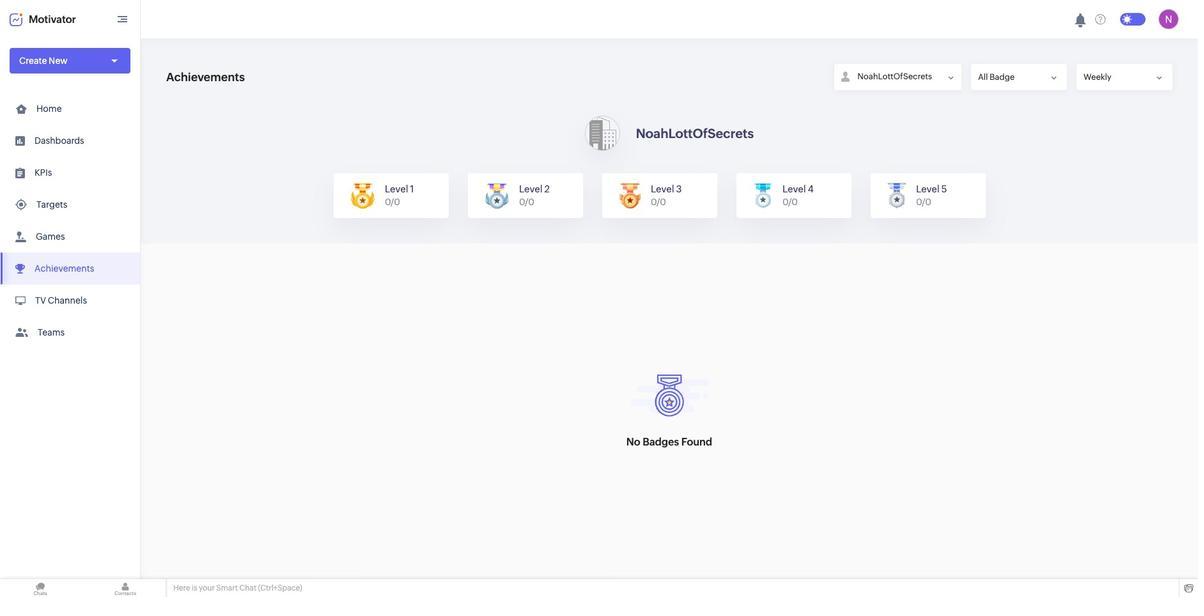 Task type: locate. For each thing, give the bounding box(es) containing it.
/
[[391, 197, 394, 207], [525, 197, 528, 207], [657, 197, 660, 207], [789, 197, 792, 207], [922, 197, 926, 207]]

level inside level 2 0 / 0
[[519, 184, 543, 194]]

level left the '2'
[[519, 184, 543, 194]]

2 / from the left
[[525, 197, 528, 207]]

4 / from the left
[[789, 197, 792, 207]]

targets
[[36, 200, 67, 210]]

/ inside 'level 3 0 / 0'
[[657, 197, 660, 207]]

list
[[0, 93, 140, 349]]

level left 5
[[916, 184, 940, 194]]

0 vertical spatial noahlottofsecrets
[[858, 72, 932, 81]]

achievements
[[166, 70, 245, 84], [35, 263, 94, 274]]

your
[[199, 584, 215, 593]]

(ctrl+space)
[[258, 584, 302, 593]]

1 horizontal spatial achievements
[[166, 70, 245, 84]]

level 5 0 / 0
[[916, 184, 947, 207]]

noahlottofsecrets
[[858, 72, 932, 81], [636, 126, 754, 140]]

chats image
[[0, 579, 81, 597]]

smart
[[216, 584, 238, 593]]

level left the 3
[[651, 184, 674, 194]]

5 0 from the left
[[651, 197, 657, 207]]

level left 1
[[385, 184, 408, 194]]

0 vertical spatial achievements
[[166, 70, 245, 84]]

channels
[[48, 295, 87, 306]]

1 vertical spatial noahlottofsecrets
[[636, 126, 754, 140]]

user image
[[1159, 9, 1179, 29]]

level for level 1
[[385, 184, 408, 194]]

level inside level 4 0 / 0
[[783, 184, 806, 194]]

1 vertical spatial achievements
[[35, 263, 94, 274]]

/ for level 5
[[922, 197, 926, 207]]

5
[[942, 184, 947, 194]]

help image
[[1096, 14, 1106, 25]]

4 level from the left
[[783, 184, 806, 194]]

no badges found
[[627, 436, 713, 448]]

4 0 from the left
[[528, 197, 535, 207]]

badge
[[990, 72, 1015, 82]]

10 0 from the left
[[926, 197, 932, 207]]

/ for level 2
[[525, 197, 528, 207]]

1 / from the left
[[391, 197, 394, 207]]

1 horizontal spatial noahlottofsecrets
[[858, 72, 932, 81]]

new
[[49, 56, 68, 66]]

3 / from the left
[[657, 197, 660, 207]]

/ inside the level 5 0 / 0
[[922, 197, 926, 207]]

motivator
[[29, 13, 76, 25]]

0
[[385, 197, 391, 207], [394, 197, 400, 207], [519, 197, 525, 207], [528, 197, 535, 207], [651, 197, 657, 207], [660, 197, 666, 207], [783, 197, 789, 207], [792, 197, 798, 207], [916, 197, 922, 207], [926, 197, 932, 207]]

create
[[19, 56, 47, 66]]

level inside 'level 1 0 / 0'
[[385, 184, 408, 194]]

level left 4
[[783, 184, 806, 194]]

3 level from the left
[[651, 184, 674, 194]]

/ inside level 4 0 / 0
[[789, 197, 792, 207]]

level
[[385, 184, 408, 194], [519, 184, 543, 194], [651, 184, 674, 194], [783, 184, 806, 194], [916, 184, 940, 194]]

level inside the level 5 0 / 0
[[916, 184, 940, 194]]

3 0 from the left
[[519, 197, 525, 207]]

2
[[545, 184, 550, 194]]

/ inside level 2 0 / 0
[[525, 197, 528, 207]]

All Badge field
[[971, 64, 1067, 90]]

7 0 from the left
[[783, 197, 789, 207]]

1 level from the left
[[385, 184, 408, 194]]

level for level 2
[[519, 184, 543, 194]]

5 level from the left
[[916, 184, 940, 194]]

9 0 from the left
[[916, 197, 922, 207]]

5 / from the left
[[922, 197, 926, 207]]

icon image
[[585, 116, 620, 151]]

level inside 'level 3 0 / 0'
[[651, 184, 674, 194]]

/ inside 'level 1 0 / 0'
[[391, 197, 394, 207]]

1
[[410, 184, 414, 194]]

is
[[192, 584, 197, 593]]

2 level from the left
[[519, 184, 543, 194]]

tv channels
[[35, 295, 87, 306]]

0 horizontal spatial achievements
[[35, 263, 94, 274]]

/ for level 3
[[657, 197, 660, 207]]

2 0 from the left
[[394, 197, 400, 207]]



Task type: describe. For each thing, give the bounding box(es) containing it.
level 1 0 / 0
[[385, 184, 414, 207]]

kpis
[[35, 168, 52, 178]]

/ for level 1
[[391, 197, 394, 207]]

create new
[[19, 56, 68, 66]]

6 0 from the left
[[660, 197, 666, 207]]

here is your smart chat (ctrl+space)
[[173, 584, 302, 593]]

chat
[[239, 584, 257, 593]]

list containing home
[[0, 93, 140, 349]]

badges
[[643, 436, 679, 448]]

dashboards
[[35, 136, 84, 146]]

level for level 3
[[651, 184, 674, 194]]

level for level 5
[[916, 184, 940, 194]]

tv
[[35, 295, 46, 306]]

3
[[676, 184, 682, 194]]

level 2 0 / 0
[[519, 184, 550, 207]]

level for level 4
[[783, 184, 806, 194]]

no
[[627, 436, 641, 448]]

found
[[682, 436, 713, 448]]

0 horizontal spatial noahlottofsecrets
[[636, 126, 754, 140]]

1 0 from the left
[[385, 197, 391, 207]]

home
[[36, 104, 62, 114]]

/ for level 4
[[789, 197, 792, 207]]

games
[[36, 232, 65, 242]]

level 3 0 / 0
[[651, 184, 682, 207]]

teams
[[38, 327, 65, 338]]

Weekly field
[[1077, 64, 1173, 90]]

contacts image
[[85, 579, 166, 597]]

here
[[173, 584, 190, 593]]

all
[[979, 72, 988, 82]]

level 4 0 / 0
[[783, 184, 814, 207]]

weekly
[[1084, 72, 1112, 82]]

8 0 from the left
[[792, 197, 798, 207]]

4
[[808, 184, 814, 194]]

all badge
[[979, 72, 1015, 82]]



Task type: vqa. For each thing, say whether or not it's contained in the screenshot.
Level 4 0 / 0
yes



